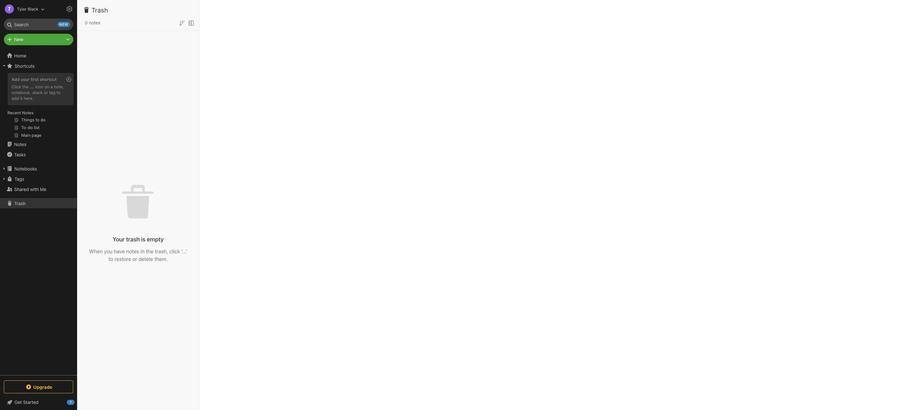 Task type: vqa. For each thing, say whether or not it's contained in the screenshot.
"Thumbnail"
no



Task type: describe. For each thing, give the bounding box(es) containing it.
shared with me link
[[0, 184, 77, 195]]

stack
[[32, 90, 43, 95]]

recent notes
[[7, 110, 34, 115]]

new
[[59, 22, 68, 26]]

notebooks link
[[0, 164, 77, 174]]

trash
[[126, 236, 140, 243]]

icon
[[35, 84, 43, 89]]

icon on a note, notebook, stack or tag to add it here.
[[12, 84, 64, 101]]

notes link
[[0, 139, 77, 150]]

shortcut
[[40, 77, 57, 82]]

tags button
[[0, 174, 77, 184]]

upgrade
[[33, 385, 52, 390]]

shared
[[14, 187, 29, 192]]

group containing add your first shortcut
[[0, 71, 77, 142]]

'...'
[[181, 249, 187, 255]]

the inside group
[[22, 84, 29, 89]]

new search field
[[8, 19, 70, 30]]

on
[[45, 84, 49, 89]]

tasks
[[14, 152, 26, 157]]

home
[[14, 53, 26, 58]]

get
[[14, 400, 22, 405]]

is
[[141, 236, 146, 243]]

click
[[12, 84, 21, 89]]

get started
[[14, 400, 38, 405]]

note list element
[[77, 0, 200, 411]]

Search text field
[[8, 19, 69, 30]]

black
[[28, 6, 38, 11]]

expand notebooks image
[[2, 166, 7, 171]]

shared with me
[[14, 187, 46, 192]]

restore
[[115, 257, 131, 262]]

Sort options field
[[178, 19, 186, 27]]

recent
[[7, 110, 21, 115]]

0
[[85, 20, 88, 25]]

tag
[[49, 90, 55, 95]]

to inside when you have notes in the trash, click '...' to restore or delete them.
[[109, 257, 113, 262]]

new button
[[4, 34, 73, 45]]

...
[[30, 84, 34, 89]]

View options field
[[186, 19, 195, 27]]

or inside icon on a note, notebook, stack or tag to add it here.
[[44, 90, 48, 95]]

tags
[[14, 176, 24, 182]]

me
[[40, 187, 46, 192]]

to inside icon on a note, notebook, stack or tag to add it here.
[[57, 90, 60, 95]]



Task type: locate. For each thing, give the bounding box(es) containing it.
upgrade button
[[4, 381, 73, 394]]

started
[[23, 400, 38, 405]]

trash inside note list 'element'
[[92, 6, 108, 14]]

notes
[[22, 110, 34, 115], [14, 142, 26, 147]]

first
[[31, 77, 39, 82]]

1 vertical spatial to
[[109, 257, 113, 262]]

0 horizontal spatial notes
[[89, 20, 100, 25]]

0 notes
[[85, 20, 100, 25]]

or down on on the left
[[44, 90, 48, 95]]

1 vertical spatial trash
[[14, 201, 26, 206]]

add
[[12, 96, 19, 101]]

the
[[22, 84, 29, 89], [146, 249, 154, 255]]

add your first shortcut
[[12, 77, 57, 82]]

tree containing home
[[0, 50, 77, 375]]

to
[[57, 90, 60, 95], [109, 257, 113, 262]]

or inside when you have notes in the trash, click '...' to restore or delete them.
[[133, 257, 137, 262]]

tyler black
[[17, 6, 38, 11]]

notes right recent
[[22, 110, 34, 115]]

the inside when you have notes in the trash, click '...' to restore or delete them.
[[146, 249, 154, 255]]

notes right '0'
[[89, 20, 100, 25]]

click
[[170, 249, 180, 255]]

note window - empty element
[[200, 0, 900, 411]]

add
[[12, 77, 20, 82]]

7
[[70, 401, 72, 405]]

1 vertical spatial notes
[[14, 142, 26, 147]]

notes up tasks at the left top of page
[[14, 142, 26, 147]]

home link
[[0, 50, 77, 61]]

notebook,
[[12, 90, 31, 95]]

you
[[104, 249, 113, 255]]

tasks button
[[0, 150, 77, 160]]

delete
[[139, 257, 153, 262]]

0 horizontal spatial the
[[22, 84, 29, 89]]

notebooks
[[14, 166, 37, 172]]

the right in
[[146, 249, 154, 255]]

settings image
[[66, 5, 73, 13]]

tyler
[[17, 6, 27, 11]]

to down note,
[[57, 90, 60, 95]]

0 vertical spatial or
[[44, 90, 48, 95]]

a
[[51, 84, 53, 89]]

expand tags image
[[2, 177, 7, 182]]

or left delete
[[133, 257, 137, 262]]

it
[[20, 96, 23, 101]]

0 horizontal spatial trash
[[14, 201, 26, 206]]

tree
[[0, 50, 77, 375]]

Account field
[[0, 3, 45, 15]]

new
[[14, 37, 23, 42]]

here.
[[24, 96, 34, 101]]

when
[[89, 249, 103, 255]]

1 horizontal spatial notes
[[126, 249, 139, 255]]

the left ...
[[22, 84, 29, 89]]

note,
[[54, 84, 64, 89]]

0 vertical spatial notes
[[89, 20, 100, 25]]

empty
[[147, 236, 164, 243]]

0 horizontal spatial to
[[57, 90, 60, 95]]

1 vertical spatial the
[[146, 249, 154, 255]]

1 horizontal spatial the
[[146, 249, 154, 255]]

trash up 0 notes
[[92, 6, 108, 14]]

click to collapse image
[[75, 399, 80, 406]]

Help and Learning task checklist field
[[0, 398, 77, 408]]

notes
[[89, 20, 100, 25], [126, 249, 139, 255]]

trash inside tree
[[14, 201, 26, 206]]

1 vertical spatial or
[[133, 257, 137, 262]]

1 horizontal spatial to
[[109, 257, 113, 262]]

0 horizontal spatial or
[[44, 90, 48, 95]]

0 vertical spatial the
[[22, 84, 29, 89]]

or
[[44, 90, 48, 95], [133, 257, 137, 262]]

0 vertical spatial notes
[[22, 110, 34, 115]]

shortcuts
[[14, 63, 35, 69]]

1 horizontal spatial trash
[[92, 6, 108, 14]]

0 vertical spatial trash
[[92, 6, 108, 14]]

trash link
[[0, 198, 77, 209]]

group
[[0, 71, 77, 142]]

1 vertical spatial notes
[[126, 249, 139, 255]]

with
[[30, 187, 39, 192]]

when you have notes in the trash, click '...' to restore or delete them.
[[89, 249, 187, 262]]

shortcuts button
[[0, 61, 77, 71]]

your
[[113, 236, 125, 243]]

have
[[114, 249, 125, 255]]

to down you
[[109, 257, 113, 262]]

your trash is empty
[[113, 236, 164, 243]]

in
[[141, 249, 145, 255]]

0 vertical spatial to
[[57, 90, 60, 95]]

1 horizontal spatial or
[[133, 257, 137, 262]]

them.
[[155, 257, 168, 262]]

click the ...
[[12, 84, 34, 89]]

notes left in
[[126, 249, 139, 255]]

your
[[21, 77, 30, 82]]

trash,
[[155, 249, 168, 255]]

trash
[[92, 6, 108, 14], [14, 201, 26, 206]]

trash down shared
[[14, 201, 26, 206]]

notes inside when you have notes in the trash, click '...' to restore or delete them.
[[126, 249, 139, 255]]



